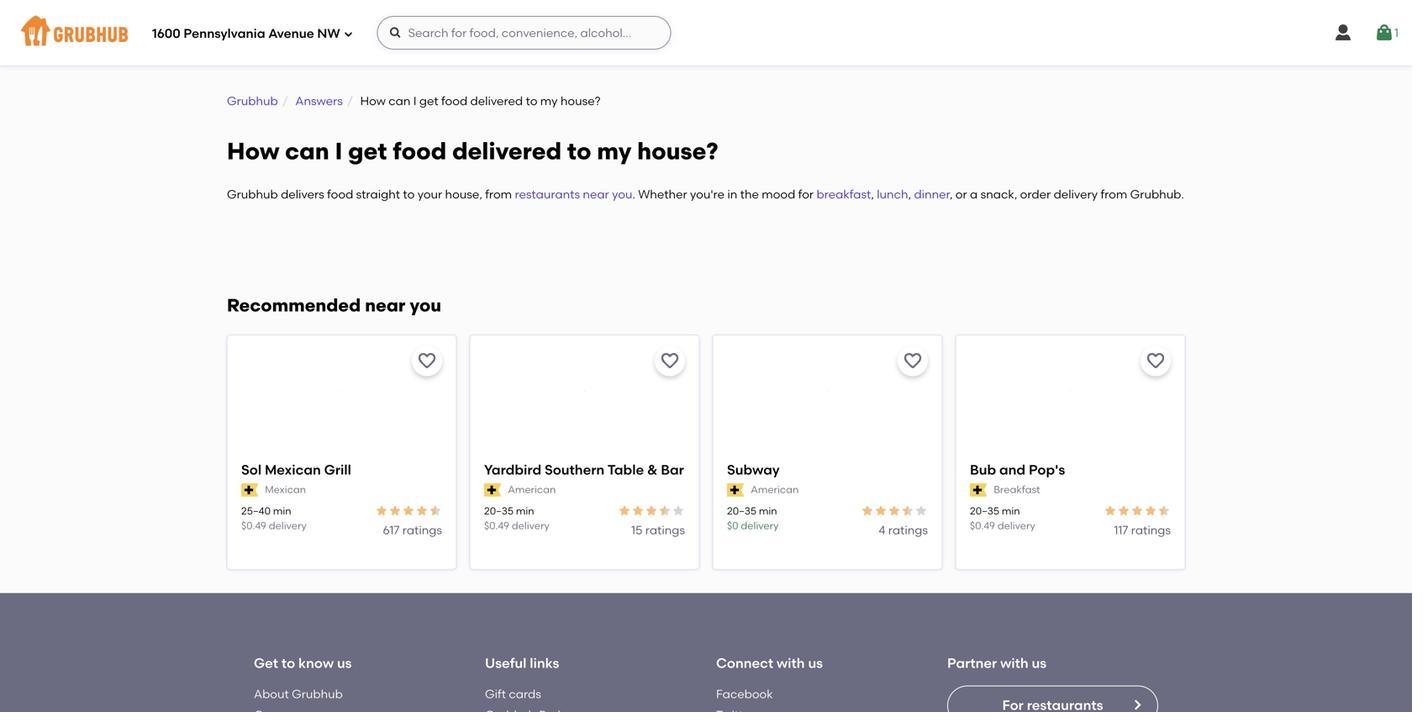 Task type: vqa. For each thing, say whether or not it's contained in the screenshot.
4.5
no



Task type: locate. For each thing, give the bounding box(es) containing it.
min down yardbird
[[516, 505, 535, 517]]

with right partner
[[1001, 655, 1029, 672]]

near
[[583, 187, 610, 201], [365, 295, 406, 316]]

subscription pass image down subway
[[727, 483, 744, 497]]

svg image inside 1 button
[[1375, 23, 1395, 43]]

1600
[[152, 26, 181, 41]]

3 min from the left
[[759, 505, 778, 517]]

min for yardbird southern table & bar
[[516, 505, 535, 517]]

20–35 min $0 delivery
[[727, 505, 779, 532]]

american down subway
[[751, 484, 799, 496]]

save this restaurant button
[[412, 346, 442, 376], [655, 346, 685, 376], [898, 346, 928, 376], [1141, 346, 1172, 376]]

dinner
[[915, 187, 950, 201]]

1 min from the left
[[273, 505, 292, 517]]

1 save this restaurant button from the left
[[412, 346, 442, 376]]

my down the search for food, convenience, alcohol... 'search field'
[[541, 94, 558, 108]]

20–35
[[484, 505, 514, 517], [727, 505, 757, 517], [971, 505, 1000, 517]]

ratings
[[403, 523, 442, 537], [646, 523, 685, 537], [889, 523, 928, 537], [1132, 523, 1172, 537]]

2 horizontal spatial $0.49
[[971, 520, 996, 532]]

min right 25–40
[[273, 505, 292, 517]]

order
[[1021, 187, 1051, 201]]

4 min from the left
[[1002, 505, 1021, 517]]

2 with from the left
[[1001, 655, 1029, 672]]

save this restaurant image for and
[[1146, 351, 1166, 371]]

delivery down breakfast
[[998, 520, 1036, 532]]

grubhub down know
[[292, 687, 343, 701]]

0 horizontal spatial 20–35 min $0.49 delivery
[[484, 505, 550, 532]]

bar
[[661, 462, 684, 478]]

svg image
[[1334, 23, 1354, 43], [389, 26, 403, 40]]

2 $0.49 from the left
[[484, 520, 510, 532]]

subscription pass image down 'sol' on the left bottom
[[241, 483, 258, 497]]

how
[[360, 94, 386, 108], [227, 137, 280, 165]]

delivers
[[281, 187, 324, 201]]

ratings right 617
[[403, 523, 442, 537]]

1 vertical spatial my
[[597, 137, 632, 165]]

20–35 for yardbird southern table & bar
[[484, 505, 514, 517]]

facebook link
[[717, 687, 773, 701]]

20–35 min $0.49 delivery down breakfast
[[971, 505, 1036, 532]]

lunch link
[[877, 187, 909, 201]]

&
[[648, 462, 658, 478]]

1 20–35 from the left
[[484, 505, 514, 517]]

delivery right $0
[[741, 520, 779, 532]]

delivered down the search for food, convenience, alcohol... 'search field'
[[471, 94, 523, 108]]

restaurants near you link
[[515, 187, 633, 201]]

617 ratings
[[383, 523, 442, 537]]

delivery down 25–40
[[269, 520, 307, 532]]

1 subscription pass image from the left
[[241, 483, 258, 497]]

0 horizontal spatial $0.49
[[241, 520, 266, 532]]

2 horizontal spatial subscription pass image
[[727, 483, 744, 497]]

, left lunch link
[[872, 187, 875, 201]]

1 ratings from the left
[[403, 523, 442, 537]]

svg image left 1 button
[[1334, 23, 1354, 43]]

, left dinner link
[[909, 187, 912, 201]]

20–35 down subscription pass icon
[[971, 505, 1000, 517]]

1 horizontal spatial $0.49
[[484, 520, 510, 532]]

25–40
[[241, 505, 271, 517]]

i
[[414, 94, 417, 108], [335, 137, 343, 165]]

a
[[971, 187, 978, 201]]

my
[[541, 94, 558, 108], [597, 137, 632, 165]]

4 save this restaurant button from the left
[[1141, 346, 1172, 376]]

you left whether
[[612, 187, 633, 201]]

1 horizontal spatial you
[[612, 187, 633, 201]]

delivered
[[471, 94, 523, 108], [452, 137, 562, 165]]

svg image right the "nw"
[[389, 26, 403, 40]]

1 horizontal spatial my
[[597, 137, 632, 165]]

main navigation navigation
[[0, 0, 1413, 66]]

min inside 25–40 min $0.49 delivery
[[273, 505, 292, 517]]

$0.49 down subscription pass icon
[[971, 520, 996, 532]]

1 horizontal spatial 20–35
[[727, 505, 757, 517]]

1 horizontal spatial how
[[360, 94, 386, 108]]

2 subscription pass image from the left
[[484, 483, 501, 497]]

how can i get food delivered to my house? down the search for food, convenience, alcohol... 'search field'
[[360, 94, 601, 108]]

1 horizontal spatial house?
[[638, 137, 719, 165]]

grubhub for grubhub
[[227, 94, 278, 108]]

3 $0.49 from the left
[[971, 520, 996, 532]]

2 save this restaurant button from the left
[[655, 346, 685, 376]]

delivery for yardbird southern table & bar
[[512, 520, 550, 532]]

4 ratings
[[879, 523, 928, 537]]

mexican down sol mexican grill
[[265, 484, 306, 496]]

2 horizontal spatial 20–35
[[971, 505, 1000, 517]]

0 horizontal spatial with
[[777, 655, 805, 672]]

0 vertical spatial grubhub
[[227, 94, 278, 108]]

1 save this restaurant image from the left
[[660, 351, 680, 371]]

how can i get food delivered to my house?
[[360, 94, 601, 108], [227, 137, 719, 165]]

us
[[337, 655, 352, 672], [809, 655, 823, 672], [1032, 655, 1047, 672]]

how right answers link
[[360, 94, 386, 108]]

get
[[420, 94, 439, 108], [348, 137, 387, 165]]

1 vertical spatial i
[[335, 137, 343, 165]]

20–35 for subway
[[727, 505, 757, 517]]

how down grubhub "link"
[[227, 137, 280, 165]]

subscription pass image down yardbird
[[484, 483, 501, 497]]

us right partner
[[1032, 655, 1047, 672]]

, left or
[[950, 187, 953, 201]]

1 vertical spatial delivered
[[452, 137, 562, 165]]

connect
[[717, 655, 774, 672]]

20–35 min $0.49 delivery for bub
[[971, 505, 1036, 532]]

grubhub for grubhub delivers food straight to your house, from restaurants near you . whether you're in the mood for breakfast , lunch , dinner , or a snack, order delivery from grubhub.
[[227, 187, 278, 201]]

grubhub left delivers
[[227, 187, 278, 201]]

sol
[[241, 462, 262, 478]]

links
[[530, 655, 560, 672]]

with right 'connect'
[[777, 655, 805, 672]]

0 vertical spatial house?
[[561, 94, 601, 108]]

20–35 up $0
[[727, 505, 757, 517]]

you
[[612, 187, 633, 201], [410, 295, 442, 316]]

grubhub.
[[1131, 187, 1185, 201]]

0 vertical spatial you
[[612, 187, 633, 201]]

1 20–35 min $0.49 delivery from the left
[[484, 505, 550, 532]]

min for sol mexican grill
[[273, 505, 292, 517]]

1 with from the left
[[777, 655, 805, 672]]

15
[[632, 523, 643, 537]]

1 horizontal spatial save this restaurant image
[[903, 351, 923, 371]]

lunch
[[877, 187, 909, 201]]

1 vertical spatial you
[[410, 295, 442, 316]]

2 20–35 min $0.49 delivery from the left
[[971, 505, 1036, 532]]

grubhub left answers link
[[227, 94, 278, 108]]

1 horizontal spatial american
[[751, 484, 799, 496]]

0 vertical spatial get
[[420, 94, 439, 108]]

mood
[[762, 187, 796, 201]]

3 ratings from the left
[[889, 523, 928, 537]]

mexican
[[265, 462, 321, 478], [265, 484, 306, 496]]

2 us from the left
[[809, 655, 823, 672]]

delivery inside 25–40 min $0.49 delivery
[[269, 520, 307, 532]]

0 horizontal spatial i
[[335, 137, 343, 165]]

pennsylvania
[[184, 26, 265, 41]]

us right 'connect'
[[809, 655, 823, 672]]

in
[[728, 187, 738, 201]]

save this restaurant image
[[660, 351, 680, 371], [903, 351, 923, 371], [1146, 351, 1166, 371]]

0 horizontal spatial can
[[285, 137, 329, 165]]

$0.49 for yardbird
[[484, 520, 510, 532]]

1 horizontal spatial near
[[583, 187, 610, 201]]

0 horizontal spatial ,
[[872, 187, 875, 201]]

2 min from the left
[[516, 505, 535, 517]]

3 save this restaurant image from the left
[[1146, 351, 1166, 371]]

can up delivers
[[285, 137, 329, 165]]

save this restaurant button for grill
[[412, 346, 442, 376]]

0 vertical spatial mexican
[[265, 462, 321, 478]]

0 horizontal spatial american
[[508, 484, 556, 496]]

2 horizontal spatial save this restaurant image
[[1146, 351, 1166, 371]]

star icon image
[[375, 504, 389, 518], [389, 504, 402, 518], [402, 504, 415, 518], [415, 504, 429, 518], [429, 504, 442, 518], [429, 504, 442, 518], [618, 504, 632, 518], [632, 504, 645, 518], [645, 504, 659, 518], [659, 504, 672, 518], [659, 504, 672, 518], [672, 504, 685, 518], [861, 504, 875, 518], [875, 504, 888, 518], [888, 504, 902, 518], [902, 504, 915, 518], [902, 504, 915, 518], [915, 504, 928, 518], [1104, 504, 1118, 518], [1118, 504, 1131, 518], [1131, 504, 1145, 518], [1145, 504, 1158, 518], [1158, 504, 1172, 518], [1158, 504, 1172, 518]]

20–35 for bub and pop's
[[971, 505, 1000, 517]]

1 vertical spatial food
[[393, 137, 447, 165]]

0 vertical spatial can
[[389, 94, 411, 108]]

min down breakfast
[[1002, 505, 1021, 517]]

connect with us
[[717, 655, 823, 672]]

min
[[273, 505, 292, 517], [516, 505, 535, 517], [759, 505, 778, 517], [1002, 505, 1021, 517]]

svg image
[[1375, 23, 1395, 43], [344, 29, 354, 39]]

1 horizontal spatial with
[[1001, 655, 1029, 672]]

1 horizontal spatial ,
[[909, 187, 912, 201]]

0 horizontal spatial subscription pass image
[[241, 483, 258, 497]]

2 horizontal spatial us
[[1032, 655, 1047, 672]]

ratings right 117
[[1132, 523, 1172, 537]]

dinner link
[[915, 187, 950, 201]]

1 $0.49 from the left
[[241, 520, 266, 532]]

american down yardbird
[[508, 484, 556, 496]]

0 horizontal spatial us
[[337, 655, 352, 672]]

can right 'answers'
[[389, 94, 411, 108]]

yardbird southern table & bar link
[[484, 461, 685, 479]]

1 horizontal spatial subscription pass image
[[484, 483, 501, 497]]

3 us from the left
[[1032, 655, 1047, 672]]

,
[[872, 187, 875, 201], [909, 187, 912, 201], [950, 187, 953, 201]]

0 horizontal spatial how
[[227, 137, 280, 165]]

3 20–35 from the left
[[971, 505, 1000, 517]]

1 horizontal spatial get
[[420, 94, 439, 108]]

20–35 min $0.49 delivery down yardbird
[[484, 505, 550, 532]]

min inside 20–35 min $0 delivery
[[759, 505, 778, 517]]

about
[[254, 687, 289, 701]]

2 20–35 from the left
[[727, 505, 757, 517]]

delivery down yardbird
[[512, 520, 550, 532]]

american
[[508, 484, 556, 496], [751, 484, 799, 496]]

1 horizontal spatial svg image
[[1375, 23, 1395, 43]]

0 horizontal spatial near
[[365, 295, 406, 316]]

min down subway
[[759, 505, 778, 517]]

20–35 down yardbird
[[484, 505, 514, 517]]

2 ratings from the left
[[646, 523, 685, 537]]

0 vertical spatial how can i get food delivered to my house?
[[360, 94, 601, 108]]

2 american from the left
[[751, 484, 799, 496]]

you up save this restaurant icon on the left of the page
[[410, 295, 442, 316]]

mexican right 'sol' on the left bottom
[[265, 462, 321, 478]]

0 horizontal spatial from
[[485, 187, 512, 201]]

4 ratings from the left
[[1132, 523, 1172, 537]]

0 horizontal spatial house?
[[561, 94, 601, 108]]

save this restaurant button for table
[[655, 346, 685, 376]]

to
[[526, 94, 538, 108], [568, 137, 592, 165], [403, 187, 415, 201], [282, 655, 295, 672]]

get to know us
[[254, 655, 352, 672]]

20–35 min $0.49 delivery
[[484, 505, 550, 532], [971, 505, 1036, 532]]

1 horizontal spatial from
[[1101, 187, 1128, 201]]

1 horizontal spatial 20–35 min $0.49 delivery
[[971, 505, 1036, 532]]

0 horizontal spatial save this restaurant image
[[660, 351, 680, 371]]

ratings right 15
[[646, 523, 685, 537]]

2 horizontal spatial ,
[[950, 187, 953, 201]]

how can i get food delivered to my house? up house,
[[227, 137, 719, 165]]

from left grubhub.
[[1101, 187, 1128, 201]]

grill
[[324, 462, 351, 478]]

1 button
[[1375, 18, 1399, 48]]

my up restaurants near you link
[[597, 137, 632, 165]]

with
[[777, 655, 805, 672], [1001, 655, 1029, 672]]

with for connect
[[777, 655, 805, 672]]

$0.49
[[241, 520, 266, 532], [484, 520, 510, 532], [971, 520, 996, 532]]

sol mexican grill logo image
[[228, 336, 456, 449]]

subscription pass image
[[971, 483, 988, 497]]

117 ratings
[[1115, 523, 1172, 537]]

min for subway
[[759, 505, 778, 517]]

1 horizontal spatial us
[[809, 655, 823, 672]]

20–35 inside 20–35 min $0 delivery
[[727, 505, 757, 517]]

to left your
[[403, 187, 415, 201]]

25–40 min $0.49 delivery
[[241, 505, 307, 532]]

about grubhub
[[254, 687, 343, 701]]

delivery for subway
[[741, 520, 779, 532]]

grubhub
[[227, 94, 278, 108], [227, 187, 278, 201], [292, 687, 343, 701]]

from right house,
[[485, 187, 512, 201]]

1600 pennsylvania avenue nw
[[152, 26, 340, 41]]

4
[[879, 523, 886, 537]]

$0.49 down yardbird
[[484, 520, 510, 532]]

2 vertical spatial grubhub
[[292, 687, 343, 701]]

subway link
[[727, 461, 928, 479]]

subscription pass image
[[241, 483, 258, 497], [484, 483, 501, 497], [727, 483, 744, 497]]

from
[[485, 187, 512, 201], [1101, 187, 1128, 201]]

min for bub and pop's
[[1002, 505, 1021, 517]]

grubhub link
[[227, 94, 278, 108]]

ratings right 4
[[889, 523, 928, 537]]

0 vertical spatial i
[[414, 94, 417, 108]]

0 vertical spatial my
[[541, 94, 558, 108]]

0 vertical spatial delivered
[[471, 94, 523, 108]]

0 horizontal spatial 20–35
[[484, 505, 514, 517]]

table
[[608, 462, 644, 478]]

delivery inside 20–35 min $0 delivery
[[741, 520, 779, 532]]

food
[[442, 94, 468, 108], [393, 137, 447, 165], [327, 187, 353, 201]]

1 horizontal spatial can
[[389, 94, 411, 108]]

answers
[[296, 94, 343, 108]]

the
[[741, 187, 759, 201]]

for
[[799, 187, 814, 201]]

1 vertical spatial grubhub
[[227, 187, 278, 201]]

facebook
[[717, 687, 773, 701]]

delivered up restaurants
[[452, 137, 562, 165]]

us right know
[[337, 655, 352, 672]]

$0.49 down 25–40
[[241, 520, 266, 532]]

with for partner
[[1001, 655, 1029, 672]]

delivery
[[1054, 187, 1098, 201], [269, 520, 307, 532], [512, 520, 550, 532], [741, 520, 779, 532], [998, 520, 1036, 532]]

subway  logo image
[[714, 336, 942, 449]]

1 american from the left
[[508, 484, 556, 496]]

0 vertical spatial how
[[360, 94, 386, 108]]

1 vertical spatial get
[[348, 137, 387, 165]]

$0.49 inside 25–40 min $0.49 delivery
[[241, 520, 266, 532]]



Task type: describe. For each thing, give the bounding box(es) containing it.
breakfast
[[817, 187, 872, 201]]

us for connect with us
[[809, 655, 823, 672]]

$0.49 for bub
[[971, 520, 996, 532]]

617
[[383, 523, 400, 537]]

3 , from the left
[[950, 187, 953, 201]]

ratings for table
[[646, 523, 685, 537]]

straight
[[356, 187, 400, 201]]

2 , from the left
[[909, 187, 912, 201]]

0 vertical spatial near
[[583, 187, 610, 201]]

subway
[[727, 462, 780, 478]]

mexican inside 'sol mexican grill' link
[[265, 462, 321, 478]]

117
[[1115, 523, 1129, 537]]

recommended near you
[[227, 295, 442, 316]]

save this restaurant button for pop's
[[1141, 346, 1172, 376]]

nw
[[317, 26, 340, 41]]

bub and pop's link
[[971, 461, 1172, 479]]

2 vertical spatial food
[[327, 187, 353, 201]]

yardbird
[[484, 462, 542, 478]]

subscription pass image for sol
[[241, 483, 258, 497]]

2 from from the left
[[1101, 187, 1128, 201]]

us for partner with us
[[1032, 655, 1047, 672]]

gift cards
[[485, 687, 541, 701]]

to up restaurants near you link
[[568, 137, 592, 165]]

ratings for pop's
[[1132, 523, 1172, 537]]

useful
[[485, 655, 527, 672]]

breakfast
[[994, 484, 1041, 496]]

1 horizontal spatial svg image
[[1334, 23, 1354, 43]]

yardbird southern table & bar logo image
[[471, 336, 699, 449]]

gift cards link
[[485, 687, 541, 701]]

1 vertical spatial house?
[[638, 137, 719, 165]]

0 horizontal spatial svg image
[[389, 26, 403, 40]]

cards
[[509, 687, 541, 701]]

restaurants
[[515, 187, 580, 201]]

0 horizontal spatial my
[[541, 94, 558, 108]]

0 vertical spatial food
[[442, 94, 468, 108]]

delivery right order
[[1054, 187, 1098, 201]]

partner
[[948, 655, 998, 672]]

1 horizontal spatial i
[[414, 94, 417, 108]]

1 vertical spatial mexican
[[265, 484, 306, 496]]

get
[[254, 655, 278, 672]]

southern
[[545, 462, 605, 478]]

15 ratings
[[632, 523, 685, 537]]

american for subway
[[751, 484, 799, 496]]

1
[[1395, 26, 1399, 40]]

delivery for bub and pop's
[[998, 520, 1036, 532]]

ratings for grill
[[403, 523, 442, 537]]

1 from from the left
[[485, 187, 512, 201]]

breakfast link
[[817, 187, 872, 201]]

snack,
[[981, 187, 1018, 201]]

sol mexican grill
[[241, 462, 351, 478]]

gift
[[485, 687, 506, 701]]

american for yardbird southern table & bar
[[508, 484, 556, 496]]

0 horizontal spatial svg image
[[344, 29, 354, 39]]

2 save this restaurant image from the left
[[903, 351, 923, 371]]

avenue
[[268, 26, 314, 41]]

recommended
[[227, 295, 361, 316]]

0 horizontal spatial get
[[348, 137, 387, 165]]

whether
[[639, 187, 688, 201]]

1 us from the left
[[337, 655, 352, 672]]

your
[[418, 187, 443, 201]]

3 save this restaurant button from the left
[[898, 346, 928, 376]]

useful links
[[485, 655, 560, 672]]

Search for food, convenience, alcohol... search field
[[377, 16, 672, 50]]

bub
[[971, 462, 997, 478]]

to down the search for food, convenience, alcohol... 'search field'
[[526, 94, 538, 108]]

0 horizontal spatial you
[[410, 295, 442, 316]]

$0.49 for sol
[[241, 520, 266, 532]]

sol mexican grill link
[[241, 461, 442, 479]]

grubhub delivers food straight to your house, from restaurants near you . whether you're in the mood for breakfast , lunch , dinner , or a snack, order delivery from grubhub.
[[227, 187, 1185, 201]]

3 subscription pass image from the left
[[727, 483, 744, 497]]

know
[[299, 655, 334, 672]]

bub and pop's
[[971, 462, 1066, 478]]

20–35 min $0.49 delivery for yardbird
[[484, 505, 550, 532]]

subscription pass image for yardbird
[[484, 483, 501, 497]]

pop's
[[1029, 462, 1066, 478]]

save this restaurant image for southern
[[660, 351, 680, 371]]

yardbird southern table & bar
[[484, 462, 684, 478]]

you're
[[690, 187, 725, 201]]

to right get
[[282, 655, 295, 672]]

about grubhub link
[[254, 687, 343, 701]]

or
[[956, 187, 968, 201]]

delivery for sol mexican grill
[[269, 520, 307, 532]]

1 vertical spatial how
[[227, 137, 280, 165]]

save this restaurant image
[[417, 351, 437, 371]]

1 , from the left
[[872, 187, 875, 201]]

.
[[633, 187, 636, 201]]

1 vertical spatial can
[[285, 137, 329, 165]]

right image
[[1131, 698, 1145, 712]]

$0
[[727, 520, 739, 532]]

bub and pop's logo image
[[957, 336, 1185, 449]]

1 vertical spatial near
[[365, 295, 406, 316]]

partner with us
[[948, 655, 1047, 672]]

1 vertical spatial how can i get food delivered to my house?
[[227, 137, 719, 165]]

answers link
[[296, 94, 343, 108]]

and
[[1000, 462, 1026, 478]]

house,
[[445, 187, 483, 201]]



